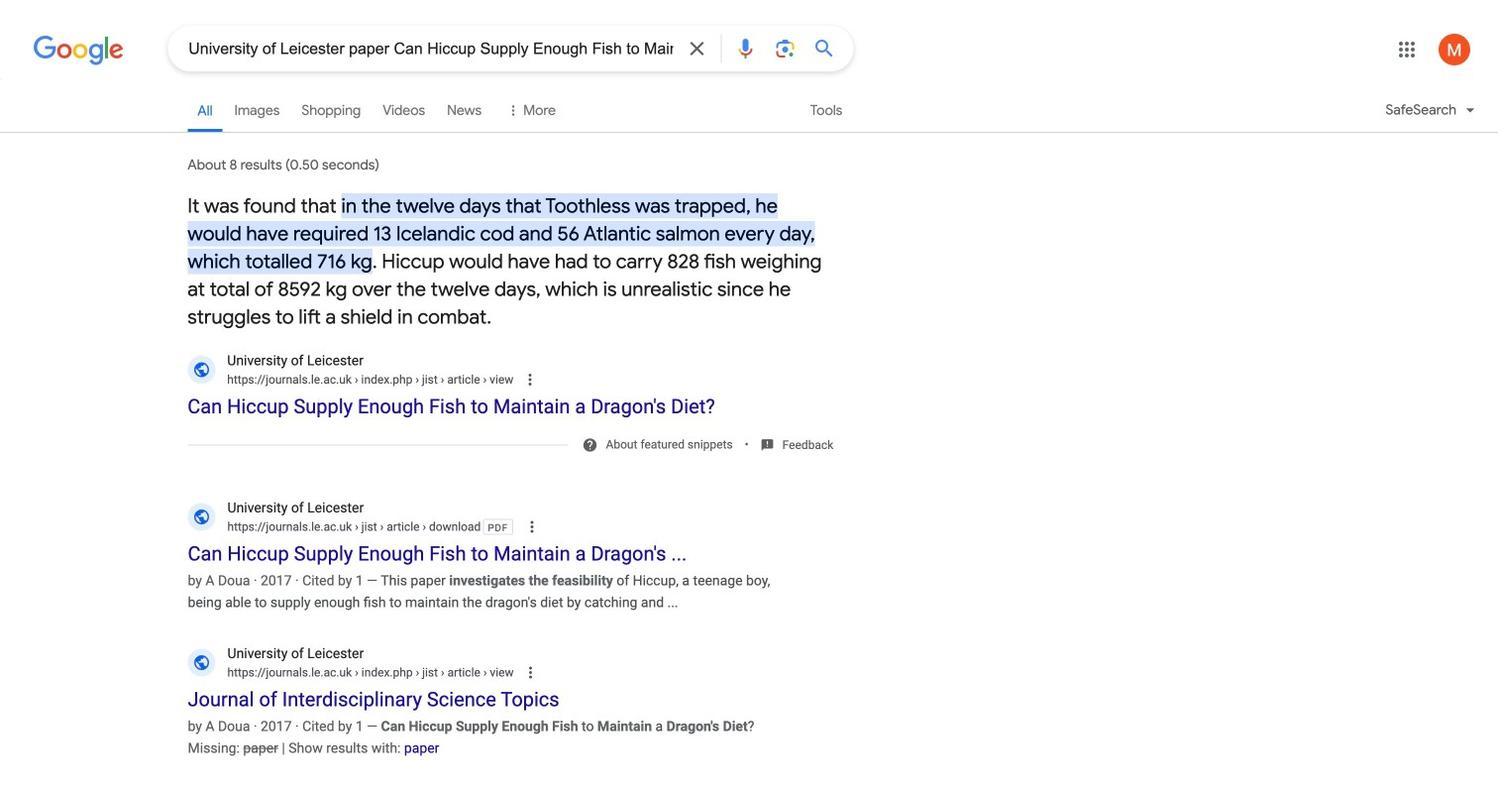 Task type: locate. For each thing, give the bounding box(es) containing it.
google image
[[33, 36, 124, 65]]

search by image image
[[773, 37, 797, 60]]

None text field
[[227, 371, 514, 389], [352, 665, 514, 679], [227, 371, 514, 389], [352, 665, 514, 679]]

navigation
[[0, 87, 1499, 144]]

None search field
[[0, 25, 854, 71]]

search by voice image
[[734, 37, 758, 60]]

None text field
[[352, 373, 514, 387], [227, 518, 481, 536], [352, 520, 481, 534], [227, 663, 514, 681], [352, 373, 514, 387], [227, 518, 481, 536], [352, 520, 481, 534], [227, 663, 514, 681]]



Task type: vqa. For each thing, say whether or not it's contained in the screenshot.
TERMS
no



Task type: describe. For each thing, give the bounding box(es) containing it.
Search text field
[[189, 38, 673, 62]]



